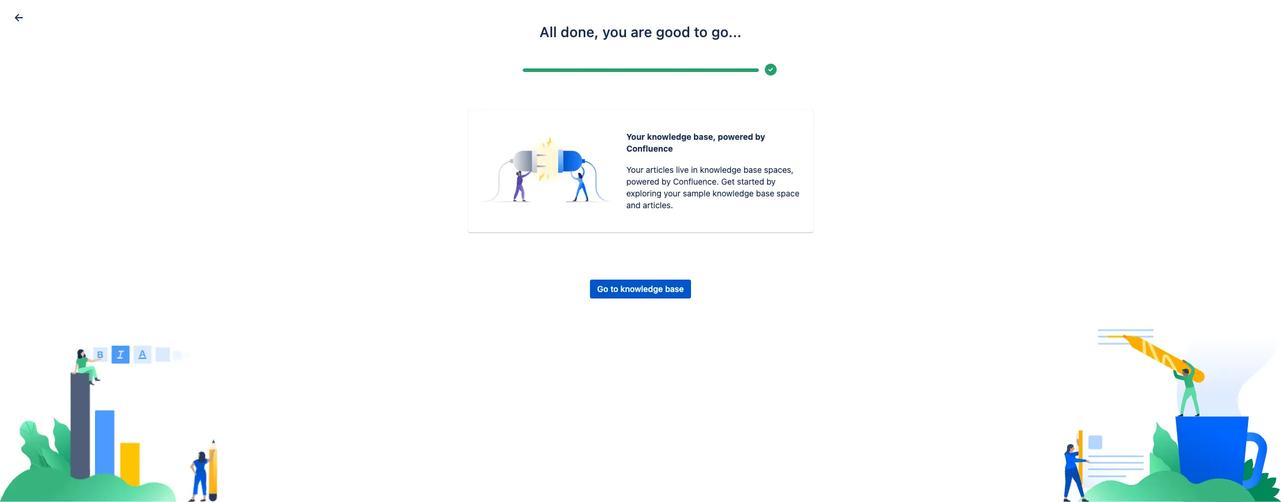 Task type: locate. For each thing, give the bounding box(es) containing it.
0 vertical spatial your
[[498, 302, 515, 312]]

1 vertical spatial knowledge
[[687, 290, 728, 300]]

demo up from
[[1135, 334, 1157, 344]]

1 horizontal spatial project
[[1190, 334, 1217, 344]]

knowledge inside build a library of self-service resources by activating knowledge base for your service project. you can access many rich editing features of confluence at no extra cost.
[[687, 290, 728, 300]]

1 horizontal spatial team
[[1177, 324, 1197, 334]]

project
[[1190, 334, 1217, 344], [111, 479, 134, 488]]

add
[[1125, 387, 1140, 397], [31, 405, 46, 415]]

by
[[636, 290, 645, 300]]

1 horizontal spatial base
[[731, 290, 749, 300]]

resources
[[596, 290, 634, 300]]

demo
[[1174, 483, 1196, 493]]

library
[[513, 290, 537, 300]]

1 vertical spatial demo
[[1147, 354, 1169, 364]]

0 horizontal spatial base
[[637, 266, 662, 280]]

1 vertical spatial your
[[1158, 324, 1175, 334]]

to for join
[[1206, 387, 1214, 397]]

0 vertical spatial project
[[1190, 334, 1217, 344]]

banner
[[0, 0, 1281, 33]]

shortcuts group
[[5, 374, 137, 426]]

join
[[1216, 387, 1230, 397]]

group
[[5, 127, 137, 503], [5, 426, 137, 503]]

for down build
[[485, 302, 496, 312]]

a inside build a library of self-service resources by activating knowledge base for your service project. you can access many rich editing features of confluence at no extra cost.
[[506, 290, 511, 300]]

you're in a company-managed project
[[7, 479, 134, 488]]

of
[[539, 290, 547, 300], [741, 302, 749, 312]]

1 vertical spatial invite
[[1125, 366, 1148, 376]]

add your teammates to join you as agents.
[[1125, 387, 1257, 409]]

service
[[566, 290, 594, 300], [517, 302, 545, 312], [1160, 334, 1188, 344], [1172, 354, 1199, 364]]

add for add shortcut
[[31, 405, 46, 415]]

no
[[619, 314, 628, 324]]

1 vertical spatial for
[[485, 302, 496, 312]]

project settings
[[31, 438, 91, 448]]

in
[[31, 479, 36, 488]]

from demo service project, select invite team
[[1125, 354, 1256, 376]]

your down build
[[498, 302, 515, 312]]

0 vertical spatial knowledge
[[577, 266, 634, 280]]

1 vertical spatial add
[[31, 405, 46, 415]]

activities
[[1198, 483, 1233, 493]]

1 group from the top
[[5, 127, 137, 503]]

project up project, at the right
[[1190, 334, 1217, 344]]

0 horizontal spatial add
[[31, 405, 46, 415]]

base
[[637, 266, 662, 280], [731, 290, 749, 300]]

add inside button
[[31, 405, 46, 415]]

1 vertical spatial team
[[1150, 366, 1171, 376]]

add left shortcut
[[31, 405, 46, 415]]

add up agents.
[[1125, 387, 1140, 397]]

0 vertical spatial to
[[1199, 324, 1207, 334]]

company-
[[44, 479, 78, 488]]

1 horizontal spatial for
[[665, 266, 679, 280]]

build a library of self-service resources by activating knowledge base for your service project. you can access many rich editing features of confluence at no extra cost.
[[485, 290, 749, 324]]

your inside invite your team to explore demo service project
[[1158, 324, 1175, 334]]

to
[[1199, 324, 1207, 334], [1206, 387, 1214, 397]]

need help? button
[[1188, 467, 1269, 491]]

project down logs
[[111, 479, 134, 488]]

primary element
[[7, 0, 1057, 33]]

knowledge up resources
[[577, 266, 634, 280]]

0 vertical spatial of
[[539, 290, 547, 300]]

managed
[[78, 479, 109, 488]]

1 horizontal spatial of
[[741, 302, 749, 312]]

team up the teammates
[[1150, 366, 1171, 376]]

0 horizontal spatial of
[[539, 290, 547, 300]]

remove demo activities button
[[1139, 479, 1234, 498]]

demo
[[1135, 334, 1157, 344], [1147, 354, 1169, 364]]

for left free
[[665, 266, 679, 280]]

0 vertical spatial invite
[[1135, 324, 1156, 334]]

1 vertical spatial project
[[111, 479, 134, 488]]

to left explore
[[1199, 324, 1207, 334]]

invite down from
[[1125, 366, 1148, 376]]

1 vertical spatial a
[[38, 479, 42, 488]]

your for add
[[1143, 387, 1159, 397]]

customers link
[[5, 350, 137, 374]]

a right in
[[38, 479, 42, 488]]

your inside add your teammates to join you as agents.
[[1143, 387, 1159, 397]]

service up from demo service project, select invite team at the right bottom of page
[[1160, 334, 1188, 344]]

0 vertical spatial a
[[506, 290, 511, 300]]

0 vertical spatial demo
[[1135, 334, 1157, 344]]

of left self-
[[539, 290, 547, 300]]

1 horizontal spatial a
[[506, 290, 511, 300]]

invite right checked icon
[[1135, 324, 1156, 334]]

dialog
[[0, 0, 1281, 503]]

1 vertical spatial base
[[731, 290, 749, 300]]

teammates
[[1162, 387, 1204, 397]]

extra
[[630, 314, 650, 324]]

invite your team to explore demo service project
[[1135, 324, 1238, 344]]

project settings link
[[5, 431, 137, 457]]

a
[[506, 290, 511, 300], [38, 479, 42, 488]]

0 vertical spatial for
[[665, 266, 679, 280]]

service down invite your team to explore demo service project dropdown button
[[1172, 354, 1199, 364]]

base up by
[[637, 266, 662, 280]]

1 vertical spatial of
[[741, 302, 749, 312]]

project
[[31, 438, 58, 448]]

activating
[[648, 290, 685, 300]]

to left the "join" on the right of page
[[1206, 387, 1214, 397]]

service inside from demo service project, select invite team
[[1172, 354, 1199, 364]]

a right build
[[506, 290, 511, 300]]

add inside add your teammates to join you as agents.
[[1125, 387, 1140, 397]]

team up from demo service project, select invite team at the right bottom of page
[[1177, 324, 1197, 334]]

0 vertical spatial base
[[637, 266, 662, 280]]

confluence
[[563, 314, 607, 324]]

many
[[640, 302, 660, 312]]

for
[[665, 266, 679, 280], [485, 302, 496, 312]]

invite inside from demo service project, select invite team
[[1125, 366, 1148, 376]]

0 vertical spatial add
[[1125, 387, 1140, 397]]

remove demo activities
[[1140, 483, 1233, 493]]

checked image
[[1111, 327, 1125, 341]]

base up the features
[[731, 290, 749, 300]]

0 horizontal spatial a
[[38, 479, 42, 488]]

of right the features
[[741, 302, 749, 312]]

1 vertical spatial to
[[1206, 387, 1214, 397]]

your up agents.
[[1143, 387, 1159, 397]]

1 horizontal spatial add
[[1125, 387, 1140, 397]]

add shortcut button
[[5, 399, 137, 422]]

your inside build a library of self-service resources by activating knowledge base for your service project. you can access many rich editing features of confluence at no extra cost.
[[498, 302, 515, 312]]

features
[[707, 302, 739, 312]]

demo inside from demo service project, select invite team
[[1147, 354, 1169, 364]]

your
[[498, 302, 515, 312], [1158, 324, 1175, 334], [1143, 387, 1159, 397]]

self-
[[549, 290, 566, 300]]

knowledge up the features
[[687, 290, 728, 300]]

1 horizontal spatial knowledge
[[687, 290, 728, 300]]

0 horizontal spatial for
[[485, 302, 496, 312]]

to inside add your teammates to join you as agents.
[[1206, 387, 1214, 397]]

team
[[1177, 324, 1197, 334], [1150, 366, 1171, 376]]

2 group from the top
[[5, 426, 137, 503]]

explore
[[1209, 324, 1238, 334]]

knowledge
[[577, 266, 634, 280], [687, 290, 728, 300]]

your up from demo service project, select invite team at the right bottom of page
[[1158, 324, 1175, 334]]

invite your team to explore demo service project button
[[1102, 315, 1272, 353]]

2 vertical spatial your
[[1143, 387, 1159, 397]]

0 horizontal spatial project
[[111, 479, 134, 488]]

add for add your teammates to join you as agents.
[[1125, 387, 1140, 397]]

0 vertical spatial team
[[1177, 324, 1197, 334]]

0 horizontal spatial team
[[1150, 366, 1171, 376]]

you
[[1232, 387, 1246, 397]]

demo right from
[[1147, 354, 1169, 364]]

settings
[[60, 438, 91, 448]]

group containing project settings
[[5, 426, 137, 503]]

project.
[[547, 302, 576, 312]]

invite
[[1135, 324, 1156, 334], [1125, 366, 1148, 376]]

to inside invite your team to explore demo service project
[[1199, 324, 1207, 334]]



Task type: describe. For each thing, give the bounding box(es) containing it.
remove
[[1140, 483, 1171, 493]]

to for explore
[[1199, 324, 1207, 334]]

customer notification logs
[[31, 463, 131, 473]]

base inside build a library of self-service resources by activating knowledge base for your service project. you can access many rich editing features of confluence at no extra cost.
[[731, 290, 749, 300]]

from
[[1125, 354, 1145, 364]]

for inside build a library of self-service resources by activating knowledge base for your service project. you can access many rich editing features of confluence at no extra cost.
[[485, 302, 496, 312]]

project inside invite your team to explore demo service project
[[1190, 334, 1217, 344]]

notification
[[70, 463, 113, 473]]

service inside invite your team to explore demo service project
[[1160, 334, 1188, 344]]

add shortcut
[[31, 405, 80, 415]]

activate knowledge base for free
[[531, 266, 702, 280]]

invite inside invite your team to explore demo service project
[[1135, 324, 1156, 334]]

need help?
[[1215, 474, 1259, 484]]

at
[[609, 314, 616, 324]]

service up you
[[566, 290, 594, 300]]

group containing customers
[[5, 127, 137, 503]]

team inside from demo service project, select invite team
[[1150, 366, 1171, 376]]

rich
[[662, 302, 677, 312]]

demo inside invite your team to explore demo service project
[[1135, 334, 1157, 344]]

can
[[595, 302, 609, 312]]

agents.
[[1125, 399, 1153, 409]]

help?
[[1238, 474, 1259, 484]]

as
[[1248, 387, 1257, 397]]

cost.
[[652, 314, 671, 324]]

logs
[[115, 463, 131, 473]]

customers
[[31, 357, 72, 367]]

access
[[611, 302, 637, 312]]

free
[[682, 266, 702, 280]]

editing
[[679, 302, 705, 312]]

team inside invite your team to explore demo service project
[[1177, 324, 1197, 334]]

need help? image
[[1198, 472, 1212, 486]]

0 horizontal spatial knowledge
[[577, 266, 634, 280]]

you're
[[7, 479, 29, 488]]

service down "library"
[[517, 302, 545, 312]]

customer
[[31, 463, 68, 473]]

need
[[1215, 474, 1235, 484]]

close drawer image
[[12, 11, 26, 25]]

you
[[578, 302, 593, 312]]

activate
[[531, 266, 574, 280]]

Search field
[[1057, 7, 1175, 26]]

build
[[485, 290, 504, 300]]

your for invite
[[1158, 324, 1175, 334]]

customer notification logs link
[[5, 457, 137, 480]]

project,
[[1201, 354, 1231, 364]]

shortcut
[[48, 405, 80, 415]]

select
[[1233, 354, 1256, 364]]



Task type: vqa. For each thing, say whether or not it's contained in the screenshot.
12 at the bottom
no



